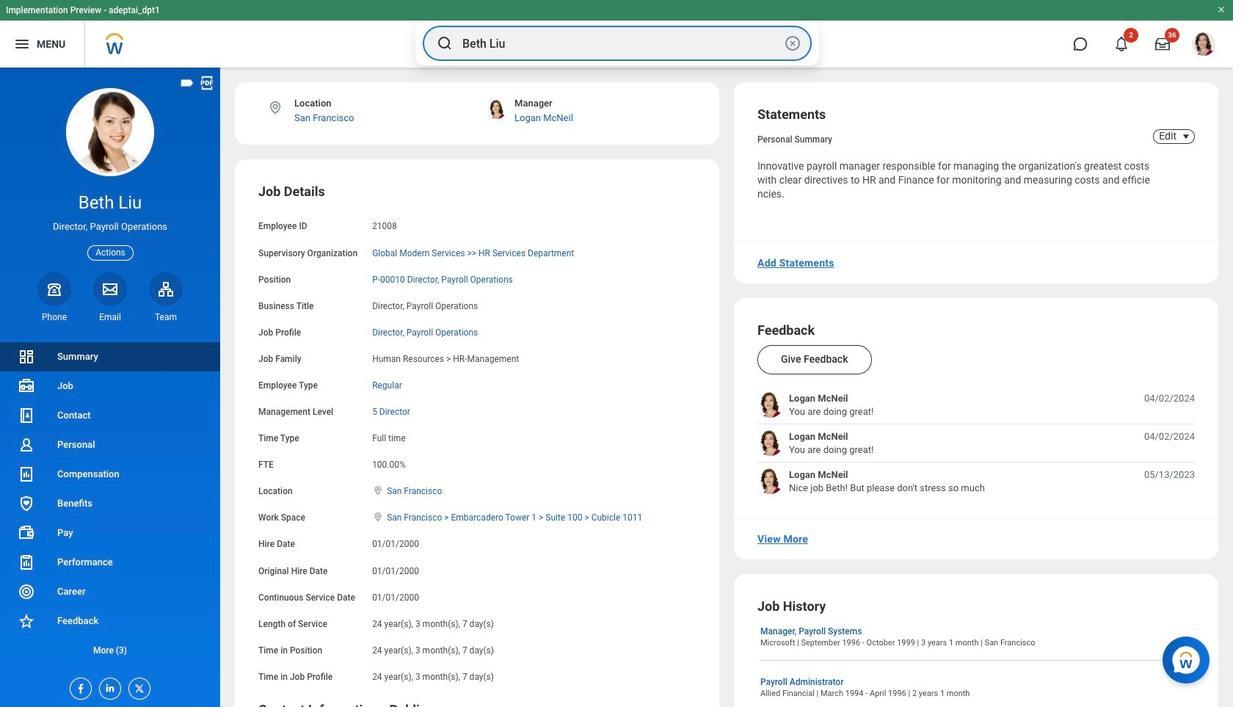 Task type: vqa. For each thing, say whether or not it's contained in the screenshot.
bottommost inbox image
no



Task type: locate. For each thing, give the bounding box(es) containing it.
list
[[0, 342, 220, 665], [758, 392, 1195, 494]]

mail image
[[101, 280, 119, 298]]

close environment banner image
[[1217, 5, 1226, 14]]

x circle image
[[784, 35, 802, 52]]

profile logan mcneil image
[[1193, 32, 1216, 59]]

0 vertical spatial employee's photo (logan mcneil) image
[[758, 392, 784, 418]]

None search field
[[416, 21, 819, 65]]

banner
[[0, 0, 1234, 68]]

email beth liu element
[[93, 311, 127, 323]]

personal image
[[18, 436, 35, 454]]

2 vertical spatial location image
[[372, 512, 384, 522]]

caret down image
[[1178, 131, 1195, 142]]

phone image
[[44, 280, 65, 298]]

group
[[258, 183, 696, 684]]

1 vertical spatial employee's photo (logan mcneil) image
[[758, 431, 784, 456]]

career image
[[18, 583, 35, 601]]

search image
[[436, 35, 454, 52]]

employee's photo (logan mcneil) image
[[758, 392, 784, 418], [758, 431, 784, 456], [758, 469, 784, 494]]

location image
[[267, 100, 283, 116], [372, 486, 384, 496], [372, 512, 384, 522]]

0 vertical spatial location image
[[267, 100, 283, 116]]

phone beth liu element
[[37, 311, 71, 323]]

2 vertical spatial employee's photo (logan mcneil) image
[[758, 469, 784, 494]]

compensation image
[[18, 466, 35, 483]]

feedback image
[[18, 612, 35, 630]]

2 employee's photo (logan mcneil) image from the top
[[758, 431, 784, 456]]

linkedin image
[[100, 678, 116, 694]]

performance image
[[18, 554, 35, 571]]



Task type: describe. For each thing, give the bounding box(es) containing it.
tag image
[[179, 75, 195, 91]]

summary image
[[18, 348, 35, 366]]

full time element
[[372, 430, 406, 444]]

1 horizontal spatial list
[[758, 392, 1195, 494]]

Search Workday  search field
[[463, 27, 781, 59]]

navigation pane region
[[0, 68, 220, 707]]

view team image
[[157, 280, 175, 298]]

3 employee's photo (logan mcneil) image from the top
[[758, 469, 784, 494]]

1 employee's photo (logan mcneil) image from the top
[[758, 392, 784, 418]]

team beth liu element
[[149, 311, 183, 323]]

contact image
[[18, 407, 35, 424]]

job image
[[18, 377, 35, 395]]

view printable version (pdf) image
[[199, 75, 215, 91]]

justify image
[[13, 35, 31, 53]]

personal summary element
[[758, 131, 833, 145]]

1 vertical spatial location image
[[372, 486, 384, 496]]

x image
[[129, 678, 145, 695]]

inbox large image
[[1156, 37, 1170, 51]]

facebook image
[[70, 678, 87, 695]]

pay image
[[18, 524, 35, 542]]

0 horizontal spatial list
[[0, 342, 220, 665]]

notifications large image
[[1115, 37, 1129, 51]]

benefits image
[[18, 495, 35, 513]]



